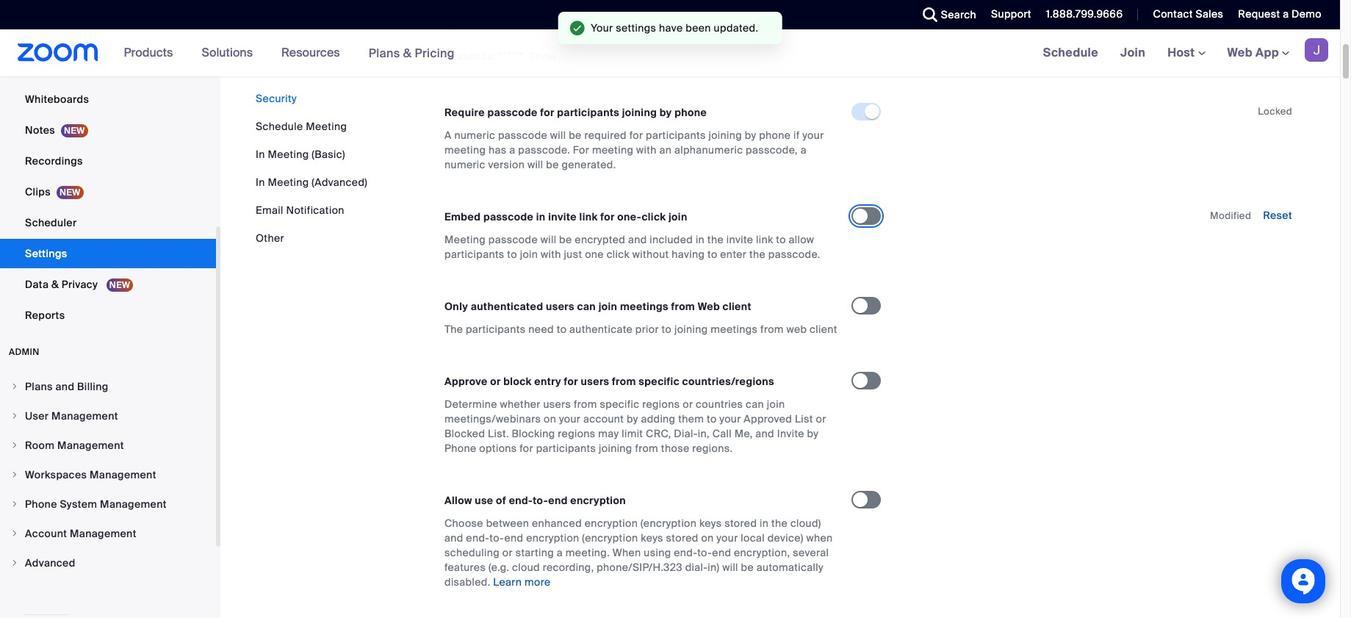 Task type: locate. For each thing, give the bounding box(es) containing it.
passcode-
[[523, 18, 577, 32]]

1 horizontal spatial phone
[[759, 129, 791, 142]]

data & privacy link
[[0, 270, 216, 299]]

passcode,
[[746, 143, 798, 157]]

will right in)
[[723, 561, 738, 574]]

0 horizontal spatial plans
[[25, 380, 53, 393]]

1 horizontal spatial end
[[548, 494, 568, 507]]

1 vertical spatial right image
[[10, 529, 19, 538]]

will right systems
[[489, 18, 505, 32]]

1 vertical spatial in
[[696, 233, 705, 246]]

1 vertical spatial link
[[756, 233, 774, 246]]

0 horizontal spatial can
[[577, 300, 596, 313]]

click down encrypted
[[607, 248, 630, 261]]

1 horizontal spatial link
[[756, 233, 774, 246]]

zoom logo image
[[18, 43, 98, 62]]

0 horizontal spatial in
[[536, 210, 546, 224]]

in
[[536, 210, 546, 224], [696, 233, 705, 246], [760, 517, 769, 530]]

participants down authenticated
[[466, 323, 526, 336]]

countries/regions
[[682, 375, 775, 388]]

1 vertical spatial in
[[256, 176, 265, 189]]

right image
[[10, 412, 19, 420], [10, 529, 19, 538]]

and
[[628, 233, 647, 246], [55, 380, 74, 393], [756, 427, 775, 440], [445, 531, 463, 545]]

1 vertical spatial on
[[701, 531, 714, 545]]

plans inside menu item
[[25, 380, 53, 393]]

keys up using
[[641, 531, 664, 545]]

1 horizontal spatial on
[[701, 531, 714, 545]]

1 vertical spatial keys
[[641, 531, 664, 545]]

1 horizontal spatial meeting
[[592, 143, 634, 157]]

joining inside determine whether users from specific regions or countries can join meetings/webinars on your account by adding them to your approved list or blocked list. blocking regions may limit crc, dial-in, call me, and invite by phone options for participants joining from those regions.
[[599, 442, 633, 455]]

users inside determine whether users from specific regions or countries can join meetings/webinars on your account by adding them to your approved list or blocked list. blocking regions may limit crc, dial-in, call me, and invite by phone options for participants joining from those regions.
[[543, 398, 571, 411]]

email notification link
[[256, 204, 345, 217]]

numeric down require
[[454, 129, 495, 142]]

and left billing
[[55, 380, 74, 393]]

end down between
[[505, 531, 524, 545]]

2 vertical spatial the
[[772, 517, 788, 530]]

participants down blocking
[[536, 442, 596, 455]]

plans for plans and billing
[[25, 380, 53, 393]]

1 vertical spatial click
[[607, 248, 630, 261]]

specific up adding
[[639, 375, 680, 388]]

right image
[[10, 382, 19, 391], [10, 441, 19, 450], [10, 470, 19, 479], [10, 500, 19, 509], [10, 559, 19, 567]]

end up in)
[[712, 546, 731, 559]]

2 right image from the top
[[10, 529, 19, 538]]

1 horizontal spatial web
[[1228, 45, 1253, 60]]

phone down the blocked
[[445, 442, 477, 455]]

0 vertical spatial personal
[[460, 4, 504, 17]]

from
[[671, 300, 695, 313], [761, 323, 784, 336], [612, 375, 636, 388], [574, 398, 597, 411], [635, 442, 659, 455]]

for inside determine whether users from specific regions or countries can join meetings/webinars on your account by adding them to your approved list or blocked list. blocking regions may limit crc, dial-in, call me, and invite by phone options for participants joining from those regions.
[[520, 442, 534, 455]]

1 right image from the top
[[10, 382, 19, 391]]

0 vertical spatial &
[[403, 45, 412, 61]]

them
[[678, 412, 704, 426]]

included
[[650, 233, 693, 246]]

join up included
[[669, 210, 688, 224]]

scheduler
[[25, 216, 77, 229]]

right image inside the account management menu item
[[10, 529, 19, 538]]

1 vertical spatial with
[[541, 248, 561, 261]]

choose between enhanced encryption (encryption keys stored in the cloud) and end-to-end encryption (encryption keys stored on your local device) when scheduling or starting a meeting. when using end-to-end encryption, several features (e.g. cloud recording, phone/sip/h.323 dial-in) will be automatically disabled.
[[445, 517, 833, 589]]

for down show button
[[540, 106, 555, 119]]

or up them
[[683, 398, 693, 411]]

regions
[[642, 398, 680, 411], [558, 427, 596, 440]]

0 vertical spatial on
[[544, 412, 557, 426]]

1 horizontal spatial can
[[695, 4, 713, 17]]

meetings
[[592, 4, 639, 17], [620, 300, 669, 313], [711, 323, 758, 336]]

1 vertical spatial passcode.
[[769, 248, 821, 261]]

in,
[[698, 427, 710, 440]]

of
[[496, 494, 506, 507]]

2 vertical spatial end-
[[674, 546, 698, 559]]

joining up alphanumeric
[[709, 129, 742, 142]]

1 vertical spatial client
[[810, 323, 838, 336]]

passcode for for
[[488, 106, 538, 119]]

numeric
[[454, 129, 495, 142], [445, 158, 486, 171]]

4 right image from the top
[[10, 500, 19, 509]]

personal up whiteboards
[[25, 62, 69, 75]]

and down choose at the bottom of page
[[445, 531, 463, 545]]

0 horizontal spatial end-
[[466, 531, 490, 545]]

join
[[1121, 45, 1146, 60]]

0 horizontal spatial meeting
[[445, 143, 486, 157]]

with left an
[[636, 143, 657, 157]]

personal devices link
[[0, 54, 216, 83]]

& inside product information navigation
[[403, 45, 412, 61]]

be up ******
[[508, 18, 521, 32]]

passcode inside a numeric passcode will be required for participants joining by phone if your meeting has a passcode. for meeting with an alphanumeric passcode, a numeric version will be generated.
[[498, 129, 548, 142]]

2 horizontal spatial end
[[712, 546, 731, 559]]

meetings up prior
[[620, 300, 669, 313]]

schedule
[[1043, 45, 1099, 60], [256, 120, 303, 133]]

meeting up the email notification link
[[268, 176, 309, 189]]

right image inside plans and billing menu item
[[10, 382, 19, 391]]

or up (e.g.
[[503, 546, 513, 559]]

joining right prior
[[675, 323, 708, 336]]

0 vertical spatial web
[[1228, 45, 1253, 60]]

1 vertical spatial phone
[[25, 498, 57, 511]]

0 horizontal spatial passcode.
[[518, 143, 570, 157]]

phone up passcode,
[[759, 129, 791, 142]]

clips link
[[0, 177, 216, 207]]

management down phone system management menu item
[[70, 527, 137, 540]]

(encryption up when
[[582, 531, 638, 545]]

account
[[25, 527, 67, 540]]

meeting up passcode- at the top of the page
[[507, 4, 548, 17]]

those
[[661, 442, 690, 455]]

2 vertical spatial in
[[760, 517, 769, 530]]

or left block
[[490, 375, 501, 388]]

2 horizontal spatial can
[[746, 398, 764, 411]]

plans
[[369, 45, 400, 61], [25, 380, 53, 393]]

passcode. inside meeting passcode will be encrypted and included in the invite link to allow participants to join with just one click without having to enter the passcode.
[[769, 248, 821, 261]]

passcode
[[488, 106, 538, 119], [498, 129, 548, 142], [484, 210, 534, 224], [489, 233, 538, 246]]

right image inside phone system management menu item
[[10, 500, 19, 509]]

1 vertical spatial &
[[51, 278, 59, 291]]

1 horizontal spatial schedule
[[1043, 45, 1099, 60]]

1 vertical spatial stored
[[666, 531, 699, 545]]

for down blocking
[[520, 442, 534, 455]]

2 horizontal spatial in
[[760, 517, 769, 530]]

authenticated
[[471, 300, 543, 313]]

in inside choose between enhanced encryption (encryption keys stored in the cloud) and end-to-end encryption (encryption keys stored on your local device) when scheduling or starting a meeting. when using end-to-end encryption, several features (e.g. cloud recording, phone/sip/h.323 dial-in) will be automatically disabled.
[[760, 517, 769, 530]]

1 vertical spatial phone
[[759, 129, 791, 142]]

right image down admin
[[10, 382, 19, 391]]

the up enter
[[708, 233, 724, 246]]

local
[[741, 531, 765, 545]]

2 horizontal spatial the
[[772, 517, 788, 530]]

0 vertical spatial keys
[[700, 517, 722, 530]]

meeting
[[507, 4, 548, 17], [306, 120, 347, 133], [268, 148, 309, 161], [268, 176, 309, 189], [445, 233, 486, 246]]

app
[[1256, 45, 1279, 60]]

0 horizontal spatial click
[[607, 248, 630, 261]]

meetings for that
[[592, 4, 639, 17]]

1 meeting from the left
[[445, 143, 486, 157]]

0 horizontal spatial web
[[698, 300, 720, 313]]

end- up dial-
[[674, 546, 698, 559]]

plans for plans & pricing
[[369, 45, 400, 61]]

keys up in)
[[700, 517, 722, 530]]

the inside choose between enhanced encryption (encryption keys stored in the cloud) and end-to-end encryption (encryption keys stored on your local device) when scheduling or starting a meeting. when using end-to-end encryption, several features (e.g. cloud recording, phone/sip/h.323 dial-in) will be automatically disabled.
[[772, 517, 788, 530]]

the right enter
[[750, 248, 766, 261]]

by up an
[[660, 106, 672, 119]]

client
[[723, 300, 752, 313], [810, 323, 838, 336]]

alphanumeric
[[675, 143, 743, 157]]

in inside meeting passcode will be encrypted and included in the invite link to allow participants to join with just one click without having to enter the passcode.
[[696, 233, 705, 246]]

0 vertical spatial in
[[256, 148, 265, 161]]

admin menu menu
[[0, 373, 216, 578]]

link up encrypted
[[580, 210, 598, 224]]

only authenticated users can join meetings from web client
[[445, 300, 752, 313]]

& inside "data & privacy" "link"
[[51, 278, 59, 291]]

without
[[633, 248, 669, 261]]

modified
[[1210, 210, 1252, 222]]

1 vertical spatial personal
[[25, 62, 69, 75]]

schedule down security link
[[256, 120, 303, 133]]

1 vertical spatial plans
[[25, 380, 53, 393]]

& right data
[[51, 278, 59, 291]]

encryption down enhanced
[[526, 531, 580, 545]]

end- up scheduling
[[466, 531, 490, 545]]

in for encryption
[[760, 517, 769, 530]]

user management
[[25, 409, 118, 423]]

numeric down a
[[445, 158, 486, 171]]

phone system management
[[25, 498, 167, 511]]

schedule for schedule meeting
[[256, 120, 303, 133]]

1 vertical spatial can
[[577, 300, 596, 313]]

passcode. left for
[[518, 143, 570, 157]]

0 vertical spatial to-
[[533, 494, 548, 507]]

2 meeting from the left
[[592, 143, 634, 157]]

0 vertical spatial client
[[723, 300, 752, 313]]

0 horizontal spatial keys
[[641, 531, 664, 545]]

right image left 'system'
[[10, 500, 19, 509]]

phone inside a numeric passcode will be required for participants joining by phone if your meeting has a passcode. for meeting with an alphanumeric passcode, a numeric version will be generated.
[[759, 129, 791, 142]]

0 vertical spatial can
[[695, 4, 713, 17]]

on inside choose between enhanced encryption (encryption keys stored in the cloud) and end-to-end encryption (encryption keys stored on your local device) when scheduling or starting a meeting. when using end-to-end encryption, several features (e.g. cloud recording, phone/sip/h.323 dial-in) will be automatically disabled.
[[701, 531, 714, 545]]

1 horizontal spatial keys
[[700, 517, 722, 530]]

settings
[[25, 247, 67, 260]]

meeting inside all personal meeting id (pmi) meetings that users can join via client, or room systems will be passcode-protected.
[[507, 4, 548, 17]]

management for room management
[[57, 439, 124, 452]]

to- up enhanced
[[533, 494, 548, 507]]

2 right image from the top
[[10, 441, 19, 450]]

list.
[[488, 427, 509, 440]]

require
[[445, 106, 485, 119]]

for left one-
[[601, 210, 615, 224]]

& left pricing
[[403, 45, 412, 61]]

join left via
[[716, 4, 734, 17]]

meetings inside all personal meeting id (pmi) meetings that users can join via client, or room systems will be passcode-protected.
[[592, 4, 639, 17]]

1 horizontal spatial click
[[642, 210, 666, 224]]

passcode. inside a numeric passcode will be required for participants joining by phone if your meeting has a passcode. for meeting with an alphanumeric passcode, a numeric version will be generated.
[[518, 143, 570, 157]]

meetings up countries/regions
[[711, 323, 758, 336]]

meetings for from
[[620, 300, 669, 313]]

schedule inside meetings navigation
[[1043, 45, 1099, 60]]

0 vertical spatial in
[[536, 210, 546, 224]]

plans & pricing
[[369, 45, 455, 61]]

and up without at the top left
[[628, 233, 647, 246]]

join inside meeting passcode will be encrypted and included in the invite link to allow participants to join with just one click without having to enter the passcode.
[[520, 248, 538, 261]]

personal
[[460, 4, 504, 17], [25, 62, 69, 75]]

0 horizontal spatial invite
[[548, 210, 577, 224]]

0 horizontal spatial schedule
[[256, 120, 303, 133]]

locked
[[1258, 105, 1293, 118]]

1 vertical spatial invite
[[727, 233, 754, 246]]

schedule link
[[1032, 29, 1110, 76]]

room management
[[25, 439, 124, 452]]

been
[[686, 21, 711, 35]]

management for account management
[[70, 527, 137, 540]]

system
[[60, 498, 97, 511]]

1 vertical spatial to-
[[490, 531, 505, 545]]

3 right image from the top
[[10, 470, 19, 479]]

participants inside a numeric passcode will be required for participants joining by phone if your meeting has a passcode. for meeting with an alphanumeric passcode, a numeric version will be generated.
[[646, 129, 706, 142]]

meeting down a
[[445, 143, 486, 157]]

0 vertical spatial passcode.
[[518, 143, 570, 157]]

can up the been at the top of the page
[[695, 4, 713, 17]]

and inside menu item
[[55, 380, 74, 393]]

web left app
[[1228, 45, 1253, 60]]

on up blocking
[[544, 412, 557, 426]]

right image left account
[[10, 529, 19, 538]]

menu bar
[[256, 91, 368, 245]]

client down enter
[[723, 300, 752, 313]]

joining inside a numeric passcode will be required for participants joining by phone if your meeting has a passcode. for meeting with an alphanumeric passcode, a numeric version will be generated.
[[709, 129, 742, 142]]

room management menu item
[[0, 431, 216, 459]]

invite
[[548, 210, 577, 224], [727, 233, 754, 246]]

can inside determine whether users from specific regions or countries can join meetings/webinars on your account by adding them to your approved list or blocked list. blocking regions may limit crc, dial-in, call me, and invite by phone options for participants joining from those regions.
[[746, 398, 764, 411]]

link inside meeting passcode will be encrypted and included in the invite link to allow participants to join with just one click without having to enter the passcode.
[[756, 233, 774, 246]]

right image left 'user'
[[10, 412, 19, 420]]

host button
[[1168, 45, 1206, 60]]

1 vertical spatial regions
[[558, 427, 596, 440]]

on
[[544, 412, 557, 426], [701, 531, 714, 545]]

1 vertical spatial the
[[750, 248, 766, 261]]

authenticate
[[570, 323, 633, 336]]

specific inside determine whether users from specific regions or countries can join meetings/webinars on your account by adding them to your approved list or blocked list. blocking regions may limit crc, dial-in, call me, and invite by phone options for participants joining from those regions.
[[600, 398, 640, 411]]

0 horizontal spatial regions
[[558, 427, 596, 440]]

1 vertical spatial web
[[698, 300, 720, 313]]

can up approved
[[746, 398, 764, 411]]

a up recording,
[[557, 546, 563, 559]]

click inside meeting passcode will be encrypted and included in the invite link to allow participants to join with just one click without having to enter the passcode.
[[607, 248, 630, 261]]

meeting down required
[[592, 143, 634, 157]]

protected.
[[577, 18, 629, 32]]

0 horizontal spatial phone
[[25, 498, 57, 511]]

to- down between
[[490, 531, 505, 545]]

participants inside meeting passcode will be encrypted and included in the invite link to allow participants to join with just one click without having to enter the passcode.
[[445, 248, 505, 261]]

plans left pricing
[[369, 45, 400, 61]]

encryption up enhanced
[[571, 494, 626, 507]]

for
[[540, 106, 555, 119], [630, 129, 643, 142], [601, 210, 615, 224], [564, 375, 578, 388], [520, 442, 534, 455]]

0 vertical spatial the
[[708, 233, 724, 246]]

0 vertical spatial schedule
[[1043, 45, 1099, 60]]

1 horizontal spatial &
[[403, 45, 412, 61]]

on inside determine whether users from specific regions or countries can join meetings/webinars on your account by adding them to your approved list or blocked list. blocking regions may limit crc, dial-in, call me, and invite by phone options for participants joining from those regions.
[[544, 412, 557, 426]]

will down embed passcode in invite link for one-click join
[[541, 233, 557, 246]]

cloud)
[[791, 517, 821, 530]]

meeting down schedule meeting link
[[268, 148, 309, 161]]

1 vertical spatial specific
[[600, 398, 640, 411]]

scheduler link
[[0, 208, 216, 237]]

join up approved
[[767, 398, 785, 411]]

regions.
[[692, 442, 733, 455]]

1 horizontal spatial in
[[696, 233, 705, 246]]

or right list
[[816, 412, 826, 426]]

has
[[489, 143, 507, 157]]

right image inside the user management menu item
[[10, 412, 19, 420]]

&
[[403, 45, 412, 61], [51, 278, 59, 291]]

specific
[[639, 375, 680, 388], [600, 398, 640, 411]]

learn more link
[[493, 576, 551, 589]]

passcode inside meeting passcode will be encrypted and included in the invite link to allow participants to join with just one click without having to enter the passcode.
[[489, 233, 538, 246]]

1 in from the top
[[256, 148, 265, 161]]

1 horizontal spatial plans
[[369, 45, 400, 61]]

specific up account
[[600, 398, 640, 411]]

0 vertical spatial right image
[[10, 412, 19, 420]]

right image inside workspaces management menu item
[[10, 470, 19, 479]]

end
[[548, 494, 568, 507], [505, 531, 524, 545], [712, 546, 731, 559]]

0 horizontal spatial personal
[[25, 62, 69, 75]]

1 vertical spatial schedule
[[256, 120, 303, 133]]

room
[[800, 4, 826, 17]]

will down require passcode for participants joining by phone
[[550, 129, 566, 142]]

0 vertical spatial specific
[[639, 375, 680, 388]]

management up phone system management menu item
[[90, 468, 156, 481]]

by up limit
[[627, 412, 638, 426]]

your
[[803, 129, 824, 142], [559, 412, 581, 426], [720, 412, 741, 426], [717, 531, 738, 545]]

2 in from the top
[[256, 176, 265, 189]]

0 horizontal spatial client
[[723, 300, 752, 313]]

participants inside determine whether users from specific regions or countries can join meetings/webinars on your account by adding them to your approved list or blocked list. blocking regions may limit crc, dial-in, call me, and invite by phone options for participants joining from those regions.
[[536, 442, 596, 455]]

management down billing
[[51, 409, 118, 423]]

be down encryption,
[[741, 561, 754, 574]]

2 horizontal spatial end-
[[674, 546, 698, 559]]

will inside all personal meeting id (pmi) meetings that users can join via client, or room systems will be passcode-protected.
[[489, 18, 505, 32]]

phone system management menu item
[[0, 490, 216, 518]]

join inside all personal meeting id (pmi) meetings that users can join via client, or room systems will be passcode-protected.
[[716, 4, 734, 17]]

0 horizontal spatial with
[[541, 248, 561, 261]]

******
[[500, 49, 523, 63]]

personal devices
[[25, 62, 112, 75]]

be inside meeting passcode will be encrypted and included in the invite link to allow participants to join with just one click without having to enter the passcode.
[[559, 233, 572, 246]]

1.888.799.9666 button up join
[[1035, 0, 1127, 29]]

participants
[[557, 106, 620, 119], [646, 129, 706, 142], [445, 248, 505, 261], [466, 323, 526, 336], [536, 442, 596, 455]]

web app button
[[1228, 45, 1290, 60]]

invite up just
[[548, 210, 577, 224]]

0 horizontal spatial end
[[505, 531, 524, 545]]

1 horizontal spatial invite
[[727, 233, 754, 246]]

1 right image from the top
[[10, 412, 19, 420]]

starting
[[516, 546, 554, 559]]

dial-
[[686, 561, 708, 574]]

will
[[489, 18, 505, 32], [550, 129, 566, 142], [528, 158, 543, 171], [541, 233, 557, 246], [723, 561, 738, 574]]

banner
[[0, 29, 1341, 77]]

and inside choose between enhanced encryption (encryption keys stored in the cloud) and end-to-end encryption (encryption keys stored on your local device) when scheduling or starting a meeting. when using end-to-end encryption, several features (e.g. cloud recording, phone/sip/h.323 dial-in) will be automatically disabled.
[[445, 531, 463, 545]]

for right required
[[630, 129, 643, 142]]

users down entry
[[543, 398, 571, 411]]

management inside menu item
[[51, 409, 118, 423]]

1 horizontal spatial with
[[636, 143, 657, 157]]

join up authenticate
[[599, 300, 618, 313]]

in up the email on the top of the page
[[256, 176, 265, 189]]

stored up using
[[666, 531, 699, 545]]

phone up account
[[25, 498, 57, 511]]

right image inside room management menu item
[[10, 441, 19, 450]]

0 vertical spatial plans
[[369, 45, 400, 61]]

1 vertical spatial meetings
[[620, 300, 669, 313]]

other
[[256, 232, 284, 245]]

be inside all personal meeting id (pmi) meetings that users can join via client, or room systems will be passcode-protected.
[[508, 18, 521, 32]]

in down schedule meeting
[[256, 148, 265, 161]]

show button
[[529, 50, 556, 63]]

5 right image from the top
[[10, 559, 19, 567]]

settings
[[616, 21, 657, 35]]

enter
[[720, 248, 747, 261]]

for inside a numeric passcode will be required for participants joining by phone if your meeting has a passcode. for meeting with an alphanumeric passcode, a numeric version will be generated.
[[630, 129, 643, 142]]

on up in)
[[701, 531, 714, 545]]

users up your settings have been updated.
[[664, 4, 692, 17]]

for
[[573, 143, 590, 157]]

in for one-
[[696, 233, 705, 246]]

solutions button
[[202, 29, 260, 76]]

schedule meeting
[[256, 120, 347, 133]]

client right web
[[810, 323, 838, 336]]

will inside meeting passcode will be encrypted and included in the invite link to allow participants to join with just one click without having to enter the passcode.
[[541, 233, 557, 246]]

phone
[[445, 442, 477, 455], [25, 498, 57, 511]]

2 vertical spatial can
[[746, 398, 764, 411]]

can up authenticate
[[577, 300, 596, 313]]

notes link
[[0, 115, 216, 145]]

0 vertical spatial stored
[[725, 517, 757, 530]]

billing
[[77, 380, 108, 393]]

and inside meeting passcode will be encrypted and included in the invite link to allow participants to join with just one click without having to enter the passcode.
[[628, 233, 647, 246]]

security
[[256, 92, 297, 105]]

recordings link
[[0, 146, 216, 176]]

schedule for schedule
[[1043, 45, 1099, 60]]

participants up an
[[646, 129, 706, 142]]

account management
[[25, 527, 137, 540]]

1 horizontal spatial to-
[[533, 494, 548, 507]]

by inside a numeric passcode will be required for participants joining by phone if your meeting has a passcode. for meeting with an alphanumeric passcode, a numeric version will be generated.
[[745, 129, 757, 142]]

plans inside product information navigation
[[369, 45, 400, 61]]

phone inside menu item
[[25, 498, 57, 511]]

call
[[713, 427, 732, 440]]

meeting for schedule meeting
[[306, 120, 347, 133]]

0 vertical spatial click
[[642, 210, 666, 224]]

right image for workspaces
[[10, 470, 19, 479]]

and down approved
[[756, 427, 775, 440]]

0 horizontal spatial (encryption
[[582, 531, 638, 545]]

can inside all personal meeting id (pmi) meetings that users can join via client, or room systems will be passcode-protected.
[[695, 4, 713, 17]]

more
[[525, 576, 551, 589]]

join inside determine whether users from specific regions or countries can join meetings/webinars on your account by adding them to your approved list or blocked list. blocking regions may limit crc, dial-in, call me, and invite by phone options for participants joining from those regions.
[[767, 398, 785, 411]]



Task type: describe. For each thing, give the bounding box(es) containing it.
reports link
[[0, 301, 216, 330]]

using
[[644, 546, 671, 559]]

meetings/webinars
[[445, 412, 541, 426]]

updated.
[[714, 21, 759, 35]]

only
[[445, 300, 468, 313]]

having
[[672, 248, 705, 261]]

(basic)
[[312, 148, 345, 161]]

users inside all personal meeting id (pmi) meetings that users can join via client, or room systems will be passcode-protected.
[[664, 4, 692, 17]]

your settings have been updated.
[[591, 21, 759, 35]]

web inside meetings navigation
[[1228, 45, 1253, 60]]

one
[[585, 248, 604, 261]]

1 vertical spatial encryption
[[585, 517, 638, 530]]

to up authenticated
[[507, 248, 517, 261]]

recordings
[[25, 154, 83, 168]]

advanced menu item
[[0, 549, 216, 577]]

will right version
[[528, 158, 543, 171]]

require passcode for participants joining by phone
[[445, 106, 707, 119]]

management for user management
[[51, 409, 118, 423]]

passcode for in
[[484, 210, 534, 224]]

banner containing products
[[0, 29, 1341, 77]]

can for meetings/webinars
[[746, 398, 764, 411]]

reset
[[1263, 209, 1293, 222]]

data
[[25, 278, 49, 291]]

0 horizontal spatial phone
[[675, 106, 707, 119]]

1 horizontal spatial end-
[[509, 494, 533, 507]]

the participants need to authenticate prior to joining meetings from web client
[[445, 323, 838, 336]]

blocked
[[445, 427, 485, 440]]

join link
[[1110, 29, 1157, 76]]

email notification
[[256, 204, 345, 217]]

1 horizontal spatial client
[[810, 323, 838, 336]]

search button
[[912, 0, 980, 29]]

or inside all personal meeting id (pmi) meetings that users can join via client, or room systems will be passcode-protected.
[[787, 4, 797, 17]]

advanced
[[25, 556, 75, 570]]

0 vertical spatial invite
[[548, 210, 577, 224]]

in for in meeting (advanced)
[[256, 176, 265, 189]]

whether
[[500, 398, 541, 411]]

if
[[794, 129, 800, 142]]

whiteboards link
[[0, 85, 216, 114]]

one-
[[618, 210, 642, 224]]

features
[[445, 561, 486, 574]]

1 horizontal spatial (encryption
[[641, 517, 697, 530]]

1 vertical spatial numeric
[[445, 158, 486, 171]]

schedule meeting link
[[256, 120, 347, 133]]

your up call
[[720, 412, 741, 426]]

to right prior
[[662, 323, 672, 336]]

meeting.
[[566, 546, 610, 559]]

phone/sip/h.323
[[597, 561, 683, 574]]

enhanced
[[532, 517, 582, 530]]

to left enter
[[708, 248, 718, 261]]

your left account
[[559, 412, 581, 426]]

plans and billing
[[25, 380, 108, 393]]

right image for account management
[[10, 529, 19, 538]]

several
[[793, 546, 829, 559]]

a inside choose between enhanced encryption (encryption keys stored in the cloud) and end-to-end encryption (encryption keys stored on your local device) when scheduling or starting a meeting. when using end-to-end encryption, several features (e.g. cloud recording, phone/sip/h.323 dial-in) will be automatically disabled.
[[557, 546, 563, 559]]

reports
[[25, 309, 65, 322]]

allow
[[789, 233, 815, 246]]

cloud
[[512, 561, 540, 574]]

by down list
[[807, 427, 819, 440]]

resources
[[282, 45, 340, 60]]

right image for user management
[[10, 412, 19, 420]]

user
[[25, 409, 49, 423]]

web
[[787, 323, 807, 336]]

contact sales
[[1153, 7, 1224, 21]]

a right passcode,
[[801, 143, 807, 157]]

reset button
[[1263, 209, 1293, 222]]

passcode:
[[445, 49, 497, 63]]

generated.
[[562, 158, 616, 171]]

workspaces management menu item
[[0, 461, 216, 489]]

to right need
[[557, 323, 567, 336]]

client,
[[754, 4, 784, 17]]

0 vertical spatial encryption
[[571, 494, 626, 507]]

use
[[475, 494, 494, 507]]

device)
[[768, 531, 804, 545]]

an
[[660, 143, 672, 157]]

invite inside meeting passcode will be encrypted and included in the invite link to allow participants to join with just one click without having to enter the passcode.
[[727, 233, 754, 246]]

the for included
[[708, 233, 724, 246]]

in meeting (basic) link
[[256, 148, 345, 161]]

2 vertical spatial encryption
[[526, 531, 580, 545]]

room
[[25, 439, 55, 452]]

admin
[[9, 346, 40, 358]]

block
[[504, 375, 532, 388]]

user management menu item
[[0, 402, 216, 430]]

personal menu menu
[[0, 0, 216, 331]]

personal inside all personal meeting id (pmi) meetings that users can join via client, or room systems will be passcode-protected.
[[460, 4, 504, 17]]

solutions
[[202, 45, 253, 60]]

account management menu item
[[0, 520, 216, 548]]

& for privacy
[[51, 278, 59, 291]]

menu bar containing security
[[256, 91, 368, 245]]

learn more
[[493, 576, 551, 589]]

determine
[[445, 398, 497, 411]]

the for stored
[[772, 517, 788, 530]]

web app
[[1228, 45, 1279, 60]]

right image inside the advanced menu item
[[10, 559, 19, 567]]

2 vertical spatial meetings
[[711, 323, 758, 336]]

right image for plans
[[10, 382, 19, 391]]

notification
[[286, 204, 345, 217]]

products button
[[124, 29, 180, 76]]

dial-
[[674, 427, 698, 440]]

for right entry
[[564, 375, 578, 388]]

be inside choose between enhanced encryption (encryption keys stored in the cloud) and end-to-end encryption (encryption keys stored on your local device) when scheduling or starting a meeting. when using end-to-end encryption, several features (e.g. cloud recording, phone/sip/h.323 dial-in) will be automatically disabled.
[[741, 561, 754, 574]]

approved
[[744, 412, 792, 426]]

to inside determine whether users from specific regions or countries can join meetings/webinars on your account by adding them to your approved list or blocked list. blocking regions may limit crc, dial-in, call me, and invite by phone options for participants joining from those regions.
[[707, 412, 717, 426]]

1 horizontal spatial stored
[[725, 517, 757, 530]]

side navigation navigation
[[0, 0, 220, 618]]

a
[[445, 129, 452, 142]]

request a demo
[[1239, 7, 1322, 21]]

your
[[591, 21, 613, 35]]

embed passcode in invite link for one-click join
[[445, 210, 688, 224]]

with inside meeting passcode will be encrypted and included in the invite link to allow participants to join with just one click without having to enter the passcode.
[[541, 248, 561, 261]]

be left generated.
[[546, 158, 559, 171]]

account
[[583, 412, 624, 426]]

(pmi)
[[564, 4, 589, 17]]

management for workspaces management
[[90, 468, 156, 481]]

recording,
[[543, 561, 594, 574]]

all
[[445, 4, 457, 17]]

encrypted
[[575, 233, 626, 246]]

can for via
[[695, 4, 713, 17]]

success image
[[570, 21, 585, 35]]

in for in meeting (basic)
[[256, 148, 265, 161]]

products
[[124, 45, 173, 60]]

meeting for in meeting (advanced)
[[268, 176, 309, 189]]

encryption,
[[734, 546, 790, 559]]

a right "has"
[[510, 143, 516, 157]]

and inside determine whether users from specific regions or countries can join meetings/webinars on your account by adding them to your approved list or blocked list. blocking regions may limit crc, dial-in, call me, and invite by phone options for participants joining from those regions.
[[756, 427, 775, 440]]

settings link
[[0, 239, 216, 268]]

meeting for in meeting (basic)
[[268, 148, 309, 161]]

right image for phone
[[10, 500, 19, 509]]

in)
[[708, 561, 720, 574]]

may
[[598, 427, 619, 440]]

phone inside determine whether users from specific regions or countries can join meetings/webinars on your account by adding them to your approved list or blocked list. blocking regions may limit crc, dial-in, call me, and invite by phone options for participants joining from those regions.
[[445, 442, 477, 455]]

1.888.799.9666 button up the schedule link
[[1046, 7, 1123, 21]]

meeting inside meeting passcode will be encrypted and included in the invite link to allow participants to join with just one click without having to enter the passcode.
[[445, 233, 486, 246]]

1 vertical spatial end
[[505, 531, 524, 545]]

with inside a numeric passcode will be required for participants joining by phone if your meeting has a passcode. for meeting with an alphanumeric passcode, a numeric version will be generated.
[[636, 143, 657, 157]]

automatically
[[757, 561, 824, 574]]

or inside choose between enhanced encryption (encryption keys stored in the cloud) and end-to-end encryption (encryption keys stored on your local device) when scheduling or starting a meeting. when using end-to-end encryption, several features (e.g. cloud recording, phone/sip/h.323 dial-in) will be automatically disabled.
[[503, 546, 513, 559]]

your inside a numeric passcode will be required for participants joining by phone if your meeting has a passcode. for meeting with an alphanumeric passcode, a numeric version will be generated.
[[803, 129, 824, 142]]

1 horizontal spatial regions
[[642, 398, 680, 411]]

(advanced)
[[312, 176, 368, 189]]

meetings navigation
[[1032, 29, 1341, 77]]

personal inside menu
[[25, 62, 69, 75]]

2 vertical spatial end
[[712, 546, 731, 559]]

to left allow at the top right
[[776, 233, 786, 246]]

via
[[737, 4, 751, 17]]

when
[[613, 546, 641, 559]]

0 horizontal spatial to-
[[490, 531, 505, 545]]

profile picture image
[[1305, 38, 1329, 62]]

countries
[[696, 398, 743, 411]]

0 vertical spatial end
[[548, 494, 568, 507]]

1 horizontal spatial the
[[750, 248, 766, 261]]

pricing
[[415, 45, 455, 61]]

be up for
[[569, 129, 582, 142]]

approve
[[445, 375, 488, 388]]

management up the account management menu item
[[100, 498, 167, 511]]

in meeting (advanced) link
[[256, 176, 368, 189]]

& for pricing
[[403, 45, 412, 61]]

product information navigation
[[113, 29, 466, 77]]

2 horizontal spatial to-
[[698, 546, 712, 559]]

passcode for will
[[489, 233, 538, 246]]

0 vertical spatial link
[[580, 210, 598, 224]]

users up need
[[546, 300, 575, 313]]

your inside choose between enhanced encryption (encryption keys stored in the cloud) and end-to-end encryption (encryption keys stored on your local device) when scheduling or starting a meeting. when using end-to-end encryption, several features (e.g. cloud recording, phone/sip/h.323 dial-in) will be automatically disabled.
[[717, 531, 738, 545]]

sales
[[1196, 7, 1224, 21]]

the
[[445, 323, 463, 336]]

search
[[941, 8, 977, 21]]

joining up a numeric passcode will be required for participants joining by phone if your meeting has a passcode. for meeting with an alphanumeric passcode, a numeric version will be generated.
[[622, 106, 657, 119]]

a left demo
[[1283, 7, 1289, 21]]

users up account
[[581, 375, 610, 388]]

0 vertical spatial numeric
[[454, 129, 495, 142]]

participants up required
[[557, 106, 620, 119]]

will inside choose between enhanced encryption (encryption keys stored in the cloud) and end-to-end encryption (encryption keys stored on your local device) when scheduling or starting a meeting. when using end-to-end encryption, several features (e.g. cloud recording, phone/sip/h.323 dial-in) will be automatically disabled.
[[723, 561, 738, 574]]

1 vertical spatial end-
[[466, 531, 490, 545]]

right image for room
[[10, 441, 19, 450]]

plans and billing menu item
[[0, 373, 216, 401]]



Task type: vqa. For each thing, say whether or not it's contained in the screenshot.
application
no



